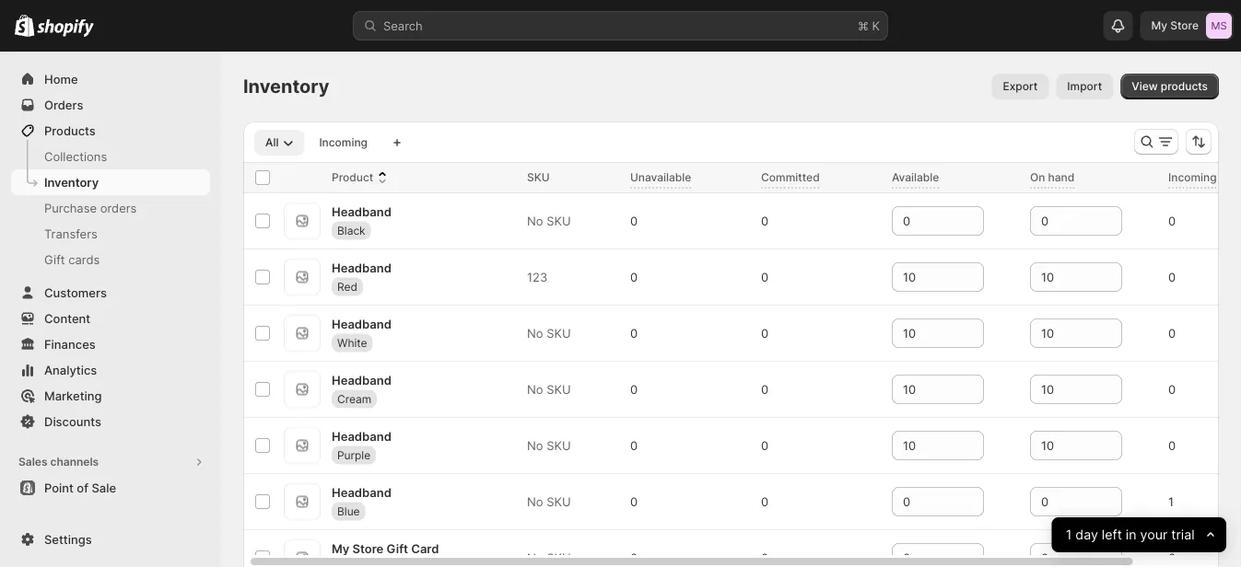 Task type: locate. For each thing, give the bounding box(es) containing it.
1 headband from the top
[[332, 204, 391, 219]]

incoming for incoming link
[[319, 136, 368, 149]]

my down blue link at the left bottom
[[332, 542, 349, 556]]

point of sale link
[[11, 475, 210, 501]]

no for headband cream
[[527, 382, 543, 397]]

0 vertical spatial my
[[1151, 19, 1167, 32]]

incoming down products
[[1168, 171, 1217, 184]]

blue
[[337, 505, 360, 518]]

3 no sku from the top
[[527, 382, 571, 397]]

1 headband link from the top
[[332, 202, 391, 221]]

sku button
[[527, 169, 568, 187]]

0 horizontal spatial 1
[[1066, 527, 1072, 543]]

sku for headband blue
[[547, 495, 571, 509]]

purple
[[337, 448, 371, 462]]

0 horizontal spatial store
[[352, 542, 384, 556]]

0
[[630, 214, 638, 228], [761, 214, 769, 228], [1168, 214, 1176, 228], [630, 270, 638, 284], [761, 270, 769, 284], [1168, 270, 1176, 284], [630, 326, 638, 340], [761, 326, 769, 340], [1168, 326, 1176, 340], [630, 382, 638, 397], [761, 382, 769, 397], [1168, 382, 1176, 397], [630, 439, 638, 453], [761, 439, 769, 453], [1168, 439, 1176, 453], [630, 495, 638, 509], [761, 495, 769, 509], [630, 551, 638, 565], [761, 551, 769, 565]]

store for my store
[[1170, 19, 1199, 32]]

1 horizontal spatial my
[[1151, 19, 1167, 32]]

committed button
[[761, 169, 838, 187]]

headband link up red
[[332, 259, 391, 277]]

headband link up "black"
[[332, 202, 391, 221]]

finances
[[44, 337, 96, 352]]

headband link up 'cream'
[[332, 371, 391, 390]]

gift cards
[[44, 252, 100, 267]]

inventory link
[[11, 170, 210, 195]]

6 no sku from the top
[[527, 551, 571, 565]]

1 horizontal spatial inventory
[[243, 75, 329, 98]]

2 no sku from the top
[[527, 326, 571, 340]]

incoming for incoming button
[[1168, 171, 1217, 184]]

3 no from the top
[[527, 382, 543, 397]]

my for my store
[[1151, 19, 1167, 32]]

headband link up blue
[[332, 483, 391, 502]]

white
[[337, 336, 367, 349]]

0 horizontal spatial my
[[332, 542, 349, 556]]

1 up trial
[[1168, 495, 1174, 509]]

inventory up the purchase
[[44, 175, 99, 189]]

left
[[1102, 527, 1122, 543]]

incoming
[[319, 136, 368, 149], [1168, 171, 1217, 184]]

headband up "black"
[[332, 204, 391, 219]]

cards
[[68, 252, 100, 267]]

headband link up purple
[[332, 427, 391, 446]]

headband link up white
[[332, 315, 391, 333]]

gift cards link
[[11, 247, 210, 273]]

1 vertical spatial my
[[332, 542, 349, 556]]

0 horizontal spatial gift
[[44, 252, 65, 267]]

headband up blue
[[332, 485, 391, 500]]

headband link
[[332, 202, 391, 221], [332, 259, 391, 277], [332, 315, 391, 333], [332, 371, 391, 390], [332, 427, 391, 446], [332, 483, 391, 502]]

1 no from the top
[[527, 214, 543, 228]]

unavailable
[[630, 171, 691, 184]]

5 headband link from the top
[[332, 427, 391, 446]]

finances link
[[11, 332, 210, 357]]

1 vertical spatial 1
[[1066, 527, 1072, 543]]

1 vertical spatial inventory
[[44, 175, 99, 189]]

product
[[332, 171, 373, 184]]

customers
[[44, 286, 107, 300]]

headband up white
[[332, 317, 391, 331]]

inventory up all dropdown button
[[243, 75, 329, 98]]

2 headband from the top
[[332, 261, 391, 275]]

5 headband from the top
[[332, 429, 391, 443]]

6 headband link from the top
[[332, 483, 391, 502]]

None number field
[[892, 206, 956, 236], [1030, 206, 1095, 236], [892, 263, 956, 292], [1030, 263, 1095, 292], [892, 319, 956, 348], [1030, 319, 1095, 348], [892, 375, 956, 404], [1030, 375, 1095, 404], [892, 431, 956, 461], [1030, 431, 1095, 461], [892, 487, 956, 517], [1030, 487, 1095, 517], [892, 544, 956, 568], [1030, 544, 1095, 568], [892, 206, 956, 236], [1030, 206, 1095, 236], [892, 263, 956, 292], [1030, 263, 1095, 292], [892, 319, 956, 348], [1030, 319, 1095, 348], [892, 375, 956, 404], [1030, 375, 1095, 404], [892, 431, 956, 461], [1030, 431, 1095, 461], [892, 487, 956, 517], [1030, 487, 1095, 517], [892, 544, 956, 568], [1030, 544, 1095, 568]]

no for headband blue
[[527, 495, 543, 509]]

0 vertical spatial 1
[[1168, 495, 1174, 509]]

headband black
[[332, 204, 391, 237]]

red
[[337, 280, 358, 293]]

home
[[44, 72, 78, 86]]

apps button
[[11, 516, 210, 542]]

my left the 'my store' icon
[[1151, 19, 1167, 32]]

my store gift card
[[332, 542, 439, 556]]

apps
[[18, 522, 46, 535]]

incoming inside button
[[1168, 171, 1217, 184]]

incoming up product
[[319, 136, 368, 149]]

⌘ k
[[858, 18, 880, 33]]

1 horizontal spatial gift
[[387, 542, 408, 556]]

headband link for headband black
[[332, 202, 391, 221]]

sku
[[527, 171, 550, 184], [547, 214, 571, 228], [547, 326, 571, 340], [547, 382, 571, 397], [547, 439, 571, 453], [547, 495, 571, 509], [547, 551, 571, 565]]

products link
[[11, 118, 210, 144]]

headband up 'cream'
[[332, 373, 391, 387]]

1 horizontal spatial 1
[[1168, 495, 1174, 509]]

all button
[[254, 130, 304, 156]]

black link
[[332, 221, 371, 240]]

sku for headband cream
[[547, 382, 571, 397]]

4 headband from the top
[[332, 373, 391, 387]]

1 left day
[[1066, 527, 1072, 543]]

card
[[411, 542, 439, 556]]

store
[[1170, 19, 1199, 32], [352, 542, 384, 556]]

committed
[[761, 171, 820, 184]]

1 horizontal spatial store
[[1170, 19, 1199, 32]]

purchase orders link
[[11, 195, 210, 221]]

0 vertical spatial inventory
[[243, 75, 329, 98]]

sku inside button
[[527, 171, 550, 184]]

6 headband from the top
[[332, 485, 391, 500]]

available button
[[892, 169, 958, 187]]

4 no from the top
[[527, 439, 543, 453]]

purchase orders
[[44, 201, 137, 215]]

view products
[[1132, 80, 1208, 93]]

4 headband link from the top
[[332, 371, 391, 390]]

gift left "card"
[[387, 542, 408, 556]]

no sku
[[527, 214, 571, 228], [527, 326, 571, 340], [527, 382, 571, 397], [527, 439, 571, 453], [527, 495, 571, 509], [527, 551, 571, 565]]

tab list
[[251, 129, 382, 156]]

0 horizontal spatial incoming
[[319, 136, 368, 149]]

on hand
[[1030, 171, 1075, 184]]

4 no sku from the top
[[527, 439, 571, 453]]

sale
[[92, 481, 116, 495]]

inventory inside "link"
[[44, 175, 99, 189]]

headband up red
[[332, 261, 391, 275]]

no
[[527, 214, 543, 228], [527, 326, 543, 340], [527, 382, 543, 397], [527, 439, 543, 453], [527, 495, 543, 509], [527, 551, 543, 565]]

5 no from the top
[[527, 495, 543, 509]]

inventory
[[243, 75, 329, 98], [44, 175, 99, 189]]

0 vertical spatial incoming
[[319, 136, 368, 149]]

blue link
[[332, 502, 365, 521]]

point
[[44, 481, 74, 495]]

incoming link
[[308, 130, 379, 156]]

headband
[[332, 204, 391, 219], [332, 261, 391, 275], [332, 317, 391, 331], [332, 373, 391, 387], [332, 429, 391, 443], [332, 485, 391, 500]]

store left the 'my store' icon
[[1170, 19, 1199, 32]]

my
[[1151, 19, 1167, 32], [332, 542, 349, 556]]

headband link for headband cream
[[332, 371, 391, 390]]

store down blue link at the left bottom
[[352, 542, 384, 556]]

1 horizontal spatial shopify image
[[37, 19, 94, 37]]

5 no sku from the top
[[527, 495, 571, 509]]

2 headband link from the top
[[332, 259, 391, 277]]

transfers link
[[11, 221, 210, 247]]

1 no sku from the top
[[527, 214, 571, 228]]

orders
[[44, 98, 83, 112]]

headband for headband red
[[332, 261, 391, 275]]

of
[[77, 481, 88, 495]]

incoming button
[[1168, 169, 1235, 187]]

0 horizontal spatial inventory
[[44, 175, 99, 189]]

1 vertical spatial incoming
[[1168, 171, 1217, 184]]

1 vertical spatial gift
[[387, 542, 408, 556]]

cream link
[[332, 390, 377, 408]]

2 no from the top
[[527, 326, 543, 340]]

tab list containing all
[[251, 129, 382, 156]]

discounts link
[[11, 409, 210, 435]]

1 horizontal spatial incoming
[[1168, 171, 1217, 184]]

import button
[[1056, 74, 1113, 100]]

headband purple
[[332, 429, 391, 462]]

my store image
[[1206, 13, 1232, 39]]

123
[[527, 270, 547, 284]]

headband link for headband blue
[[332, 483, 391, 502]]

no for headband white
[[527, 326, 543, 340]]

3 headband link from the top
[[332, 315, 391, 333]]

shopify image
[[15, 14, 34, 37], [37, 19, 94, 37]]

3 headband from the top
[[332, 317, 391, 331]]

analytics
[[44, 363, 97, 377]]

content
[[44, 311, 90, 326]]

1 vertical spatial store
[[352, 542, 384, 556]]

gift left cards
[[44, 252, 65, 267]]

headband up purple
[[332, 429, 391, 443]]

headband link for headband red
[[332, 259, 391, 277]]

no for headband purple
[[527, 439, 543, 453]]

0 vertical spatial store
[[1170, 19, 1199, 32]]

gift
[[44, 252, 65, 267], [387, 542, 408, 556]]



Task type: describe. For each thing, give the bounding box(es) containing it.
headband for headband black
[[332, 204, 391, 219]]

no sku for headband black
[[527, 214, 571, 228]]

settings
[[44, 533, 92, 547]]

1 day left in your trial
[[1066, 527, 1195, 543]]

headband red
[[332, 261, 391, 293]]

marketing link
[[11, 383, 210, 409]]

search
[[383, 18, 423, 33]]

no sku for headband white
[[527, 326, 571, 340]]

import
[[1067, 80, 1102, 93]]

sales channels
[[18, 456, 99, 469]]

collections link
[[11, 144, 210, 170]]

orders
[[100, 201, 137, 215]]

my store
[[1151, 19, 1199, 32]]

0 horizontal spatial shopify image
[[15, 14, 34, 37]]

white link
[[332, 334, 373, 352]]

headband link for headband white
[[332, 315, 391, 333]]

no sku for headband blue
[[527, 495, 571, 509]]

6 no from the top
[[527, 551, 543, 565]]

content link
[[11, 306, 210, 332]]

sales channels button
[[11, 450, 210, 475]]

product button
[[332, 169, 392, 187]]

sku for headband black
[[547, 214, 571, 228]]

discounts
[[44, 415, 101, 429]]

no for headband black
[[527, 214, 543, 228]]

1 for 1 day left in your trial
[[1066, 527, 1072, 543]]

my for my store gift card
[[332, 542, 349, 556]]

cream
[[337, 392, 371, 406]]

headband white
[[332, 317, 391, 349]]

1 button
[[1161, 489, 1200, 515]]

on hand button
[[1030, 169, 1093, 187]]

marketing
[[44, 389, 102, 403]]

unavailable button
[[630, 169, 710, 187]]

1 for 1
[[1168, 495, 1174, 509]]

0 vertical spatial gift
[[44, 252, 65, 267]]

hand
[[1048, 171, 1075, 184]]

headband link for headband purple
[[332, 427, 391, 446]]

orders link
[[11, 92, 210, 118]]

channels
[[50, 456, 99, 469]]

k
[[872, 18, 880, 33]]

purchase
[[44, 201, 97, 215]]

view
[[1132, 80, 1158, 93]]

export
[[1003, 80, 1038, 93]]

products
[[44, 123, 96, 138]]

sales
[[18, 456, 47, 469]]

⌘
[[858, 18, 869, 33]]

on
[[1030, 171, 1045, 184]]

store for my store gift card
[[352, 542, 384, 556]]

headband for headband purple
[[332, 429, 391, 443]]

analytics link
[[11, 357, 210, 383]]

headband cream
[[332, 373, 391, 406]]

products
[[1161, 80, 1208, 93]]

settings link
[[11, 527, 210, 553]]

transfers
[[44, 227, 97, 241]]

collections
[[44, 149, 107, 164]]

black
[[337, 224, 365, 237]]

export button
[[992, 74, 1049, 100]]

home link
[[11, 66, 210, 92]]

all
[[265, 136, 279, 149]]

no sku for headband cream
[[527, 382, 571, 397]]

1 day left in your trial button
[[1052, 518, 1226, 553]]

available
[[892, 171, 939, 184]]

customers link
[[11, 280, 210, 306]]

in
[[1126, 527, 1137, 543]]

my store gift card link
[[332, 540, 439, 558]]

no sku for headband purple
[[527, 439, 571, 453]]

point of sale
[[44, 481, 116, 495]]

day
[[1076, 527, 1098, 543]]

view products link
[[1121, 74, 1219, 100]]

purple link
[[332, 446, 376, 465]]

your
[[1140, 527, 1168, 543]]

headband for headband white
[[332, 317, 391, 331]]

headband for headband cream
[[332, 373, 391, 387]]

sku for headband white
[[547, 326, 571, 340]]

point of sale button
[[0, 475, 221, 501]]

headband blue
[[332, 485, 391, 518]]

red link
[[332, 278, 363, 296]]

headband for headband blue
[[332, 485, 391, 500]]

sku for headband purple
[[547, 439, 571, 453]]

trial
[[1172, 527, 1195, 543]]



Task type: vqa. For each thing, say whether or not it's contained in the screenshot.


